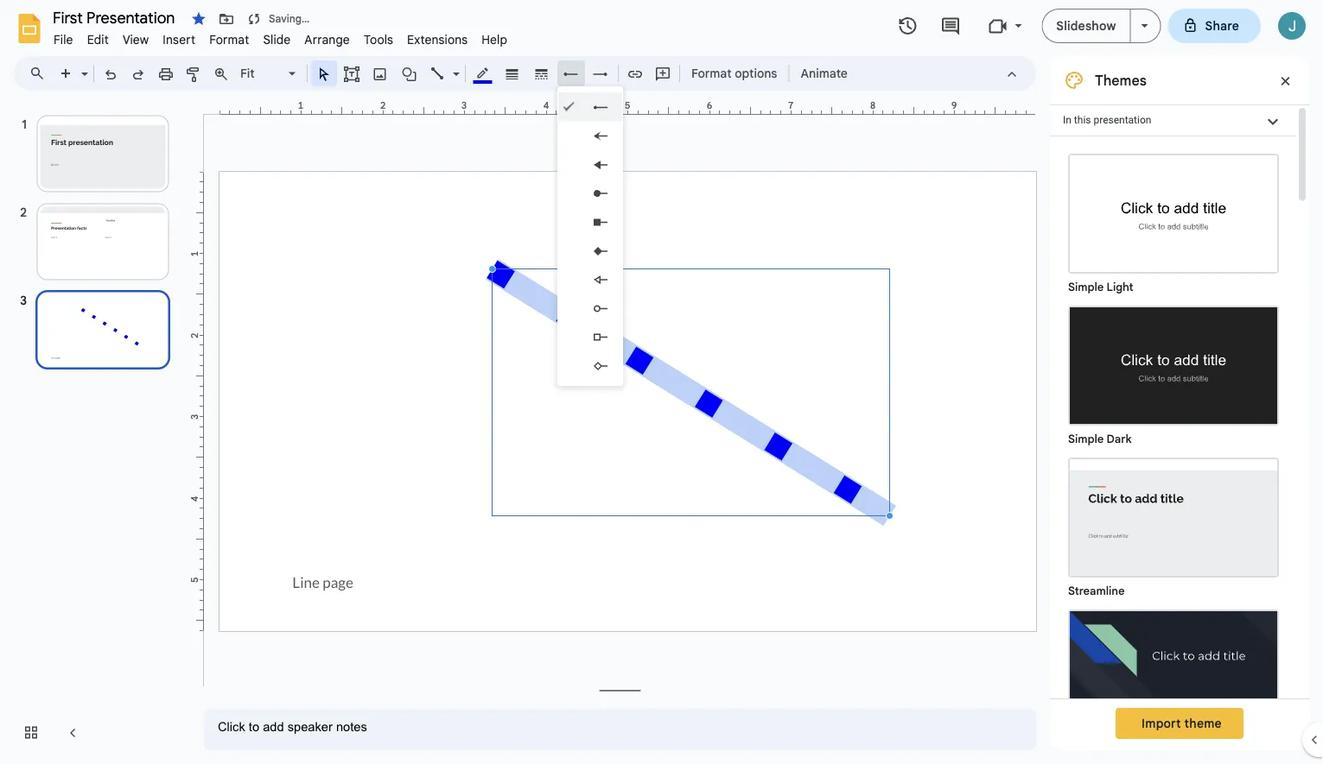 Task type: vqa. For each thing, say whether or not it's contained in the screenshot.
Animate on the right top
yes



Task type: describe. For each thing, give the bounding box(es) containing it.
slideshow button
[[1042, 9, 1131, 43]]

Rename text field
[[47, 7, 185, 28]]

Simple Light radio
[[1060, 145, 1288, 765]]

format menu item
[[202, 29, 256, 50]]

Streamline radio
[[1060, 449, 1288, 602]]

share
[[1205, 18, 1239, 33]]

border color: blue image
[[473, 61, 493, 84]]

slideshow
[[1056, 18, 1116, 33]]

streamline
[[1068, 585, 1125, 599]]

Star checkbox
[[187, 7, 211, 31]]

file menu item
[[47, 29, 80, 50]]

insert
[[163, 32, 195, 47]]

line end list. arrow style: none selected. option
[[591, 61, 611, 86]]

saving… button
[[242, 7, 314, 31]]

themes section
[[1050, 56, 1309, 765]]

slide menu item
[[256, 29, 298, 50]]

import theme
[[1142, 716, 1222, 732]]

insert image image
[[370, 61, 390, 86]]

insert menu item
[[156, 29, 202, 50]]

navigation inside themes application
[[0, 98, 190, 765]]

menu bar banner
[[0, 0, 1323, 765]]

help menu item
[[475, 29, 514, 50]]

main toolbar
[[51, 60, 856, 87]]

focus image
[[1070, 612, 1277, 729]]

theme
[[1185, 716, 1222, 732]]

option group inside themes section
[[1050, 137, 1296, 765]]

Focus radio
[[1060, 602, 1288, 754]]

saving…
[[269, 13, 310, 25]]

edit
[[87, 32, 109, 47]]

edit menu item
[[80, 29, 116, 50]]

view menu item
[[116, 29, 156, 50]]

share button
[[1168, 9, 1261, 43]]



Task type: locate. For each thing, give the bounding box(es) containing it.
1 vertical spatial format
[[691, 66, 732, 81]]

format inside format options button
[[691, 66, 732, 81]]

themes application
[[0, 0, 1323, 765]]

2 simple from the top
[[1068, 433, 1104, 446]]

format left options
[[691, 66, 732, 81]]

menu
[[557, 0, 641, 765]]

line weight list. 24px selected. option
[[503, 61, 522, 86]]

format inside format menu item
[[209, 32, 249, 47]]

extensions menu item
[[400, 29, 475, 50]]

dark
[[1107, 433, 1132, 446]]

format for format
[[209, 32, 249, 47]]

0 horizontal spatial format
[[209, 32, 249, 47]]

line dash list. line dash: dot selected. option
[[532, 61, 552, 86]]

options
[[735, 66, 777, 81]]

format options button
[[684, 60, 785, 86]]

import
[[1142, 716, 1181, 732]]

view
[[123, 32, 149, 47]]

import theme button
[[1116, 709, 1244, 740]]

Menus field
[[22, 61, 60, 86]]

1 simple from the top
[[1068, 280, 1104, 294]]

0 vertical spatial simple
[[1068, 280, 1104, 294]]

menu bar
[[47, 22, 514, 51]]

Zoom field
[[235, 61, 303, 87]]

tools
[[364, 32, 393, 47]]

extensions
[[407, 32, 468, 47]]

simple for simple dark
[[1068, 433, 1104, 446]]

1 vertical spatial simple
[[1068, 433, 1104, 446]]

simple inside radio
[[1068, 433, 1104, 446]]

arrange
[[305, 32, 350, 47]]

format down the star checkbox
[[209, 32, 249, 47]]

option group containing simple light
[[1050, 137, 1296, 765]]

new slide with layout image
[[77, 62, 88, 68]]

simple inside radio
[[1068, 280, 1104, 294]]

animate
[[801, 66, 848, 81]]

animate button
[[793, 60, 855, 86]]

format
[[209, 32, 249, 47], [691, 66, 732, 81]]

Zoom text field
[[238, 61, 286, 86]]

simple
[[1068, 280, 1104, 294], [1068, 433, 1104, 446]]

simple for simple light
[[1068, 280, 1104, 294]]

option group
[[1050, 137, 1296, 765]]

format options
[[691, 66, 777, 81]]

1 horizontal spatial format
[[691, 66, 732, 81]]

file
[[54, 32, 73, 47]]

simple left light
[[1068, 280, 1104, 294]]

menu bar containing file
[[47, 22, 514, 51]]

0 vertical spatial format
[[209, 32, 249, 47]]

arrange menu item
[[298, 29, 357, 50]]

Simple Dark radio
[[1060, 297, 1288, 449]]

tools menu item
[[357, 29, 400, 50]]

format for format options
[[691, 66, 732, 81]]

themes
[[1095, 72, 1147, 89]]

slide
[[263, 32, 291, 47]]

presentation options image
[[1141, 24, 1148, 28]]

simple light
[[1068, 280, 1134, 294]]

navigation
[[0, 98, 190, 765]]

in this presentation tab
[[1050, 105, 1296, 137]]

this
[[1074, 114, 1091, 126]]

simple left dark at right bottom
[[1068, 433, 1104, 446]]

menu bar inside menu bar banner
[[47, 22, 514, 51]]

help
[[482, 32, 507, 47]]

presentation
[[1094, 114, 1152, 126]]

in
[[1063, 114, 1072, 126]]

in this presentation
[[1063, 114, 1152, 126]]

simple dark
[[1068, 433, 1132, 446]]

shape image
[[400, 61, 420, 86]]

light
[[1107, 280, 1134, 294]]



